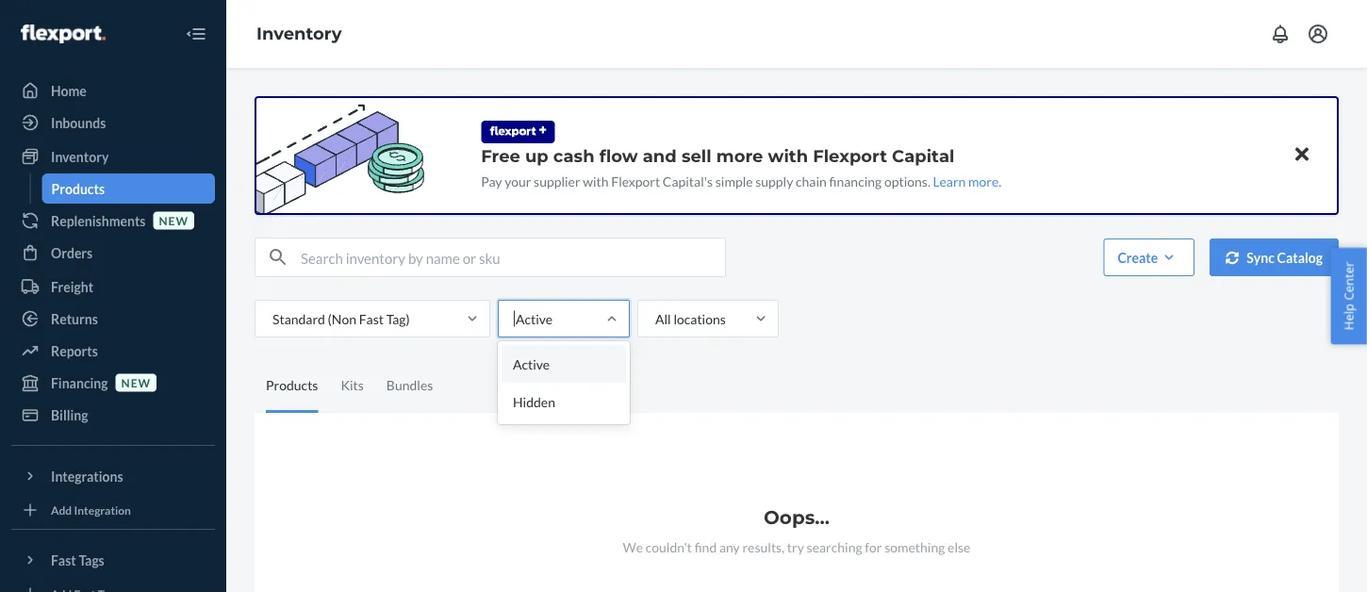 Task type: describe. For each thing, give the bounding box(es) containing it.
reports link
[[11, 336, 215, 366]]

1 vertical spatial flexport
[[612, 173, 661, 189]]

1 horizontal spatial products
[[266, 377, 318, 393]]

center
[[1341, 262, 1358, 301]]

for
[[865, 539, 883, 555]]

0 horizontal spatial more
[[717, 145, 764, 166]]

capital
[[893, 145, 955, 166]]

tags
[[79, 552, 104, 568]]

freight link
[[11, 272, 215, 302]]

locations
[[674, 311, 726, 327]]

0 vertical spatial active
[[516, 311, 553, 327]]

replenishments
[[51, 213, 146, 229]]

open account menu image
[[1308, 23, 1330, 45]]

inbounds
[[51, 115, 106, 131]]

free up cash flow and sell more with flexport capital pay your supplier with flexport capital's simple supply chain financing options. learn more .
[[481, 145, 1002, 189]]

new for financing
[[121, 376, 151, 390]]

add integration link
[[11, 499, 215, 522]]

chain
[[796, 173, 827, 189]]

0 horizontal spatial products
[[51, 181, 105, 197]]

new for replenishments
[[159, 214, 189, 227]]

supplier
[[534, 173, 581, 189]]

simple
[[716, 173, 753, 189]]

0 vertical spatial flexport
[[813, 145, 888, 166]]

home link
[[11, 75, 215, 106]]

0 vertical spatial inventory link
[[257, 23, 342, 44]]

find
[[695, 539, 717, 555]]

integrations
[[51, 468, 123, 484]]

0 vertical spatial inventory
[[257, 23, 342, 44]]

sell
[[682, 145, 712, 166]]

billing link
[[11, 400, 215, 430]]

learn more link
[[934, 173, 999, 189]]

your
[[505, 173, 532, 189]]

1 vertical spatial active
[[513, 356, 550, 372]]

bundles
[[387, 377, 433, 393]]

1 vertical spatial with
[[583, 173, 609, 189]]

we
[[623, 539, 643, 555]]

orders link
[[11, 238, 215, 268]]

results,
[[743, 539, 785, 555]]

reports
[[51, 343, 98, 359]]

products link
[[42, 174, 215, 204]]

flexport logo image
[[21, 25, 105, 43]]

freight
[[51, 279, 93, 295]]

searching
[[807, 539, 863, 555]]

close image
[[1296, 143, 1309, 166]]

1 vertical spatial inventory link
[[11, 142, 215, 172]]



Task type: vqa. For each thing, say whether or not it's contained in the screenshot.
your
yes



Task type: locate. For each thing, give the bounding box(es) containing it.
cash
[[554, 145, 595, 166]]

sync catalog
[[1247, 250, 1324, 266]]

else
[[948, 539, 971, 555]]

returns
[[51, 311, 98, 327]]

hidden
[[513, 394, 556, 410]]

standard (non fast tag)
[[273, 311, 410, 327]]

flow
[[600, 145, 638, 166]]

products left kits
[[266, 377, 318, 393]]

0 horizontal spatial fast
[[51, 552, 76, 568]]

fast tags button
[[11, 545, 215, 575]]

1 vertical spatial products
[[266, 377, 318, 393]]

0 vertical spatial products
[[51, 181, 105, 197]]

(non
[[328, 311, 357, 327]]

1 horizontal spatial inventory link
[[257, 23, 342, 44]]

active
[[516, 311, 553, 327], [513, 356, 550, 372]]

active up 'hidden' at the bottom left of the page
[[513, 356, 550, 372]]

0 horizontal spatial inventory link
[[11, 142, 215, 172]]

0 vertical spatial fast
[[359, 311, 384, 327]]

free
[[481, 145, 521, 166]]

new down products link
[[159, 214, 189, 227]]

financing
[[51, 375, 108, 391]]

0 vertical spatial with
[[768, 145, 809, 166]]

options.
[[885, 173, 931, 189]]

new down the reports link at the left bottom
[[121, 376, 151, 390]]

supply
[[756, 173, 794, 189]]

1 vertical spatial new
[[121, 376, 151, 390]]

create
[[1118, 250, 1159, 266]]

inbounds link
[[11, 108, 215, 138]]

capital's
[[663, 173, 713, 189]]

learn
[[934, 173, 966, 189]]

with down cash
[[583, 173, 609, 189]]

something
[[885, 539, 946, 555]]

all locations
[[656, 311, 726, 327]]

sync
[[1247, 250, 1275, 266]]

try
[[788, 539, 805, 555]]

catalog
[[1278, 250, 1324, 266]]

active down search inventory by name or sku text field
[[516, 311, 553, 327]]

0 horizontal spatial inventory
[[51, 149, 109, 165]]

more up simple at the top
[[717, 145, 764, 166]]

sync catalog button
[[1211, 239, 1340, 276]]

and
[[643, 145, 677, 166]]

0 vertical spatial new
[[159, 214, 189, 227]]

more right learn
[[969, 173, 999, 189]]

inventory inside inventory link
[[51, 149, 109, 165]]

all
[[656, 311, 671, 327]]

integration
[[74, 503, 131, 517]]

create button
[[1104, 239, 1196, 276]]

help
[[1341, 304, 1358, 331]]

products up replenishments
[[51, 181, 105, 197]]

0 horizontal spatial with
[[583, 173, 609, 189]]

0 vertical spatial more
[[717, 145, 764, 166]]

up
[[525, 145, 549, 166]]

fast
[[359, 311, 384, 327], [51, 552, 76, 568]]

inventory
[[257, 23, 342, 44], [51, 149, 109, 165]]

help center button
[[1332, 248, 1368, 345]]

integrations button
[[11, 461, 215, 492]]

0 horizontal spatial new
[[121, 376, 151, 390]]

Search inventory by name or sku text field
[[301, 239, 726, 276]]

fast left tags at left
[[51, 552, 76, 568]]

any
[[720, 539, 740, 555]]

flexport
[[813, 145, 888, 166], [612, 173, 661, 189]]

financing
[[830, 173, 882, 189]]

add
[[51, 503, 72, 517]]

.
[[999, 173, 1002, 189]]

home
[[51, 83, 87, 99]]

billing
[[51, 407, 88, 423]]

1 horizontal spatial new
[[159, 214, 189, 227]]

oops...
[[764, 506, 830, 529]]

new
[[159, 214, 189, 227], [121, 376, 151, 390]]

1 horizontal spatial with
[[768, 145, 809, 166]]

returns link
[[11, 304, 215, 334]]

flexport up financing
[[813, 145, 888, 166]]

close navigation image
[[185, 23, 208, 45]]

tag)
[[387, 311, 410, 327]]

products
[[51, 181, 105, 197], [266, 377, 318, 393]]

1 horizontal spatial flexport
[[813, 145, 888, 166]]

standard
[[273, 311, 325, 327]]

kits
[[341, 377, 364, 393]]

flexport down flow
[[612, 173, 661, 189]]

0 horizontal spatial flexport
[[612, 173, 661, 189]]

orders
[[51, 245, 93, 261]]

open notifications image
[[1270, 23, 1293, 45]]

1 horizontal spatial inventory
[[257, 23, 342, 44]]

more
[[717, 145, 764, 166], [969, 173, 999, 189]]

fast inside dropdown button
[[51, 552, 76, 568]]

with up supply
[[768, 145, 809, 166]]

help center
[[1341, 262, 1358, 331]]

with
[[768, 145, 809, 166], [583, 173, 609, 189]]

sync alt image
[[1227, 251, 1240, 264]]

fast tags
[[51, 552, 104, 568]]

we couldn't find any results, try searching for something else
[[623, 539, 971, 555]]

1 vertical spatial more
[[969, 173, 999, 189]]

inventory link
[[257, 23, 342, 44], [11, 142, 215, 172]]

add integration
[[51, 503, 131, 517]]

1 horizontal spatial more
[[969, 173, 999, 189]]

1 vertical spatial fast
[[51, 552, 76, 568]]

couldn't
[[646, 539, 692, 555]]

1 vertical spatial inventory
[[51, 149, 109, 165]]

fast left tag)
[[359, 311, 384, 327]]

1 horizontal spatial fast
[[359, 311, 384, 327]]

pay
[[481, 173, 502, 189]]



